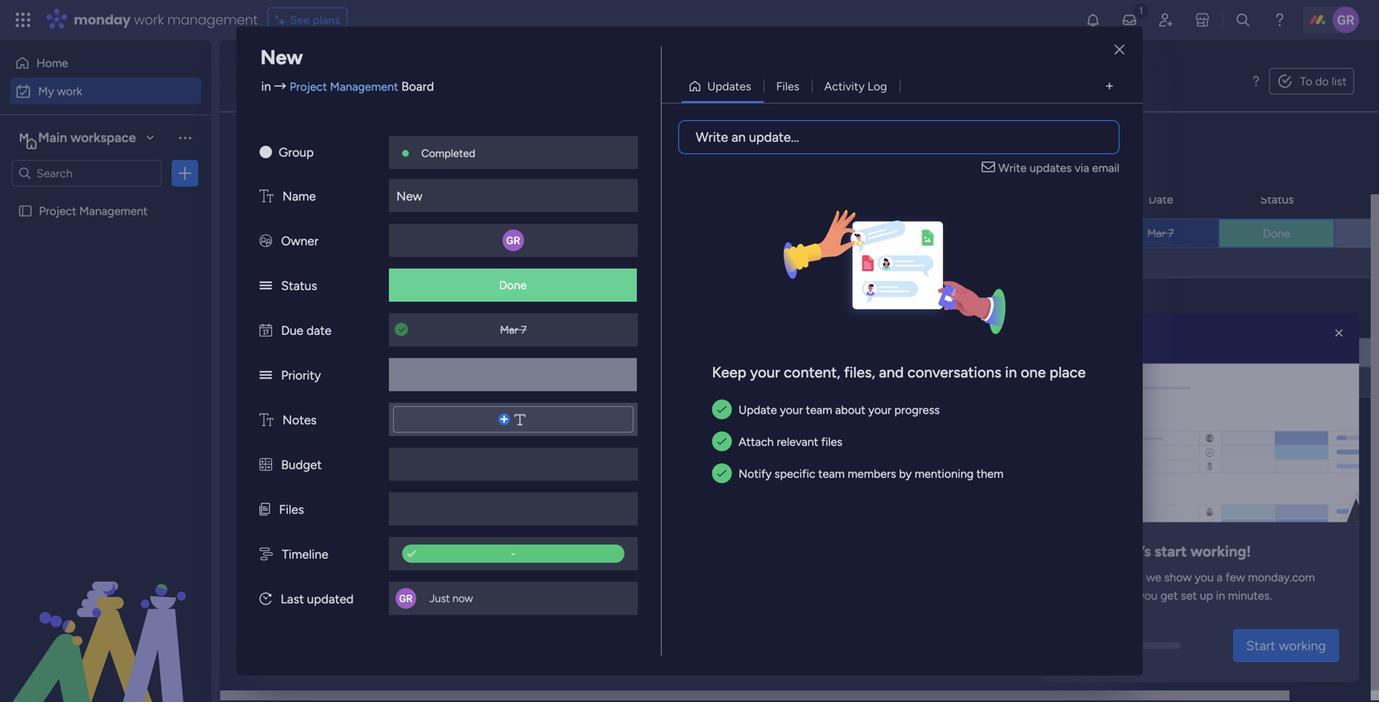 Task type: vqa. For each thing, say whether or not it's contained in the screenshot.
left "here"
no



Task type: locate. For each thing, give the bounding box(es) containing it.
1 vertical spatial work
[[57, 84, 82, 98]]

dapulse text column image
[[260, 413, 273, 428]]

mar inside new dialog
[[500, 324, 518, 337]]

work inside option
[[57, 84, 82, 98]]

0 vertical spatial done
[[1263, 226, 1291, 241]]

project management inside list box
[[39, 204, 148, 218]]

status
[[1261, 192, 1294, 207], [281, 279, 317, 294], [1261, 312, 1294, 326]]

your for keep
[[750, 364, 780, 382]]

1 v2 status image from the top
[[260, 279, 272, 294]]

/ right the today
[[329, 192, 337, 214]]

1 vertical spatial you
[[1139, 589, 1158, 603]]

1 horizontal spatial date
[[355, 551, 391, 572]]

1 vertical spatial mar 7
[[500, 324, 527, 337]]

0 vertical spatial team
[[806, 403, 833, 417]]

1 vertical spatial mar
[[500, 324, 518, 337]]

0 vertical spatial date
[[1149, 192, 1174, 207]]

project inside in → project management board
[[290, 80, 327, 94]]

0 horizontal spatial management
[[79, 204, 148, 218]]

my work option
[[10, 78, 202, 105]]

0 vertical spatial files
[[776, 79, 800, 93]]

1 horizontal spatial a
[[1217, 571, 1223, 585]]

last
[[281, 592, 304, 607]]

files up update...
[[776, 79, 800, 93]]

new up →
[[260, 45, 303, 69]]

0 horizontal spatial project management link
[[290, 80, 398, 94]]

in left one
[[1005, 364, 1017, 382]]

notify
[[739, 467, 772, 481]]

/ right dates
[[362, 133, 370, 154]]

1 horizontal spatial files
[[776, 79, 800, 93]]

1 vertical spatial project
[[39, 204, 76, 218]]

7 inside new dialog
[[521, 324, 527, 337]]

updates button
[[682, 73, 764, 100]]

update feed image
[[1122, 12, 1138, 28]]

board up filter dashboard by text search field
[[402, 79, 434, 94]]

work for monday
[[134, 10, 164, 29]]

write inside 'button'
[[696, 129, 728, 145]]

add view image
[[1107, 80, 1113, 92]]

your up attach relevant files
[[780, 403, 803, 417]]

1 vertical spatial status
[[281, 279, 317, 294]]

files right v2 file column image
[[279, 503, 304, 518]]

2 vertical spatial management
[[882, 228, 951, 242]]

/ right later
[[320, 491, 328, 512]]

updated
[[307, 592, 354, 607]]

1 image
[[1134, 1, 1149, 19]]

1 vertical spatial 7
[[521, 324, 527, 337]]

see
[[290, 13, 310, 27]]

your right keep
[[750, 364, 780, 382]]

0 vertical spatial write
[[696, 129, 728, 145]]

new dialog
[[0, 0, 1380, 703]]

item right week
[[375, 316, 398, 331]]

1 horizontal spatial write
[[999, 161, 1027, 175]]

board
[[402, 79, 434, 94], [901, 312, 932, 326]]

my for my work
[[38, 84, 54, 98]]

dapulse timeline column image
[[260, 548, 273, 562]]

None search field
[[314, 131, 465, 158]]

my left work
[[245, 63, 283, 100]]

one
[[1021, 364, 1046, 382]]

search everything image
[[1235, 12, 1252, 28]]

specific
[[775, 467, 816, 481]]

0 vertical spatial you
[[1195, 571, 1214, 585]]

1 horizontal spatial board
[[901, 312, 932, 326]]

team down files
[[819, 467, 845, 481]]

0 vertical spatial project management link
[[290, 80, 398, 94]]

0 horizontal spatial done
[[499, 278, 527, 292]]

update your team about your progress
[[739, 403, 940, 417]]

hi
[[1064, 543, 1079, 561]]

in left →
[[261, 79, 271, 94]]

your for update
[[780, 403, 803, 417]]

1 horizontal spatial project management link
[[840, 219, 993, 248]]

them
[[977, 467, 1004, 481]]

1 vertical spatial lottie animation element
[[0, 535, 212, 703]]

not started
[[1246, 346, 1308, 360]]

item right v2 sun image
[[278, 137, 301, 151]]

owner
[[281, 234, 319, 249]]

0 horizontal spatial work
[[57, 84, 82, 98]]

date
[[307, 324, 332, 338], [355, 551, 391, 572]]

1 vertical spatial in
[[1005, 364, 1017, 382]]

0 vertical spatial date
[[307, 324, 332, 338]]

a left few
[[1217, 571, 1223, 585]]

work right monday
[[134, 10, 164, 29]]

2 horizontal spatial management
[[882, 228, 951, 242]]

1 left v2 done deadline image
[[367, 316, 372, 331]]

2 v2 status image from the top
[[260, 368, 272, 383]]

name
[[283, 189, 316, 204]]

last updated
[[281, 592, 354, 607]]

0 vertical spatial project
[[290, 80, 327, 94]]

to do list
[[1300, 74, 1347, 88]]

activity
[[825, 79, 865, 93]]

1 horizontal spatial mar 7
[[1148, 227, 1174, 240]]

home option
[[10, 50, 202, 76]]

you
[[1195, 571, 1214, 585], [1139, 589, 1158, 603]]

write an update...
[[696, 129, 799, 145]]

new left past
[[251, 137, 275, 151]]

board up keep your content, files, and conversations in one place
[[901, 312, 932, 326]]

mar 8
[[1147, 346, 1175, 360]]

0 vertical spatial v2 status image
[[260, 279, 272, 294]]

1 horizontal spatial items
[[416, 555, 445, 569]]

0 horizontal spatial files
[[279, 503, 304, 518]]

2 horizontal spatial project
[[842, 228, 879, 242]]

as
[[1132, 571, 1144, 585]]

project management link
[[290, 80, 398, 94], [840, 219, 993, 248]]

new item
[[251, 137, 301, 151]]

notifications image
[[1085, 12, 1102, 28]]

later /
[[279, 491, 331, 512]]

v2 status image up dapulse date column icon
[[260, 279, 272, 294]]

0 vertical spatial 7
[[1169, 227, 1174, 240]]

1 inside past dates / 1 item
[[374, 137, 378, 151]]

past dates / 1 item
[[279, 133, 405, 154]]

items
[[380, 436, 409, 450], [416, 555, 445, 569]]

1 vertical spatial done
[[499, 278, 527, 292]]

a right without
[[341, 551, 352, 572]]

notify specific team members by mentioning them
[[739, 467, 1004, 481]]

1 for this week /
[[367, 316, 372, 331]]

updates
[[708, 79, 752, 93]]

2 vertical spatial in
[[1216, 589, 1226, 603]]

/ right week
[[356, 312, 363, 333]]

0 horizontal spatial lottie animation element
[[0, 535, 212, 703]]

you down we
[[1139, 589, 1158, 603]]

date right due
[[307, 324, 332, 338]]

v2 status image
[[260, 279, 272, 294], [260, 368, 272, 383]]

project management list box
[[0, 194, 212, 449]]

write left updates
[[999, 161, 1027, 175]]

write
[[696, 129, 728, 145], [999, 161, 1027, 175]]

monday
[[74, 10, 131, 29]]

0 vertical spatial 1
[[374, 137, 378, 151]]

1 vertical spatial management
[[79, 204, 148, 218]]

0 horizontal spatial project management
[[39, 204, 148, 218]]

work down home in the left top of the page
[[57, 84, 82, 98]]

8
[[1168, 346, 1175, 360]]

1 horizontal spatial project
[[290, 80, 327, 94]]

a
[[341, 551, 352, 572], [1217, 571, 1223, 585]]

my down home in the left top of the page
[[38, 84, 54, 98]]

v2 status image for priority
[[260, 368, 272, 383]]

0 horizontal spatial items
[[380, 436, 409, 450]]

1 vertical spatial 1
[[367, 316, 372, 331]]

board inside new dialog
[[402, 79, 434, 94]]

write for write an update...
[[696, 129, 728, 145]]

option
[[0, 196, 212, 200]]

1 horizontal spatial work
[[134, 10, 164, 29]]

1 vertical spatial project management
[[842, 228, 951, 242]]

1 inside this week / 1 item
[[367, 316, 372, 331]]

1 horizontal spatial my
[[245, 63, 283, 100]]

2 horizontal spatial in
[[1216, 589, 1226, 603]]

dapulse text column image
[[260, 189, 273, 204]]

select product image
[[15, 12, 32, 28]]

0 vertical spatial project management
[[39, 204, 148, 218]]

v2 status image left add
[[260, 368, 272, 383]]

public board image
[[17, 203, 33, 219]]

invite members image
[[1158, 12, 1175, 28]]

0 horizontal spatial 1
[[367, 316, 372, 331]]

1 vertical spatial 0
[[406, 555, 413, 569]]

0 horizontal spatial 7
[[521, 324, 527, 337]]

0 vertical spatial management
[[330, 80, 398, 94]]

new inside "button"
[[251, 137, 275, 151]]

to
[[1300, 74, 1313, 88]]

project inside list box
[[39, 204, 76, 218]]

about
[[835, 403, 866, 417]]

date
[[1149, 192, 1174, 207], [1149, 312, 1174, 326]]

0 vertical spatial work
[[134, 10, 164, 29]]

1 vertical spatial team
[[819, 467, 845, 481]]

0 horizontal spatial project
[[39, 204, 76, 218]]

0 vertical spatial lottie animation element
[[1044, 314, 1360, 522]]

0 horizontal spatial date
[[307, 324, 332, 338]]

your
[[750, 364, 780, 382], [780, 403, 803, 417], [869, 403, 892, 417]]

my work link
[[10, 78, 202, 105]]

1 horizontal spatial management
[[330, 80, 398, 94]]

2 date from the top
[[1149, 312, 1174, 326]]

to
[[1100, 589, 1111, 603]]

conversations
[[908, 364, 1002, 382]]

just now
[[430, 592, 473, 606]]

in
[[261, 79, 271, 94], [1005, 364, 1017, 382], [1216, 589, 1226, 603]]

this
[[279, 312, 309, 333]]

in right up
[[1216, 589, 1226, 603]]

2 vertical spatial project
[[842, 228, 879, 242]]

0 vertical spatial 0
[[370, 436, 378, 450]]

files
[[821, 435, 843, 449]]

working!
[[1191, 543, 1252, 561]]

1 horizontal spatial 1
[[374, 137, 378, 151]]

item right dates
[[381, 137, 405, 151]]

1 vertical spatial write
[[999, 161, 1027, 175]]

completed
[[421, 147, 475, 160]]

my inside option
[[38, 84, 54, 98]]

your right about
[[869, 403, 892, 417]]

via
[[1075, 161, 1090, 175]]

1 vertical spatial date
[[1149, 312, 1174, 326]]

work
[[134, 10, 164, 29], [57, 84, 82, 98]]

mar 7
[[1148, 227, 1174, 240], [500, 324, 527, 337]]

1 horizontal spatial 0
[[406, 555, 413, 569]]

0 horizontal spatial write
[[696, 129, 728, 145]]

place
[[1050, 364, 1086, 382]]

close image
[[1115, 44, 1125, 56]]

1 vertical spatial items
[[416, 555, 445, 569]]

item right add
[[305, 376, 328, 390]]

item inside "button"
[[278, 137, 301, 151]]

management inside list box
[[79, 204, 148, 218]]

home
[[37, 56, 68, 70]]

1 for past dates /
[[374, 137, 378, 151]]

item
[[278, 137, 301, 151], [381, 137, 405, 151], [375, 316, 398, 331], [305, 376, 328, 390]]

0 horizontal spatial my
[[38, 84, 54, 98]]

by
[[899, 467, 912, 481]]

date inside new dialog
[[307, 324, 332, 338]]

0 vertical spatial mar
[[1148, 227, 1166, 240]]

project management link inside new dialog
[[290, 80, 398, 94]]

0 horizontal spatial board
[[402, 79, 434, 94]]

0 horizontal spatial mar 7
[[500, 324, 527, 337]]

write left an
[[696, 129, 728, 145]]

priority
[[281, 368, 321, 383]]

team left about
[[806, 403, 833, 417]]

start
[[1155, 543, 1187, 561]]

1 right dates
[[374, 137, 378, 151]]

1 vertical spatial v2 status image
[[260, 368, 272, 383]]

minutes.
[[1228, 589, 1273, 603]]

lottie animation element
[[1044, 314, 1360, 522], [0, 535, 212, 703]]

0 vertical spatial status
[[1261, 192, 1294, 207]]

date left dapulse checkmark sign icon
[[355, 551, 391, 572]]

+
[[270, 376, 278, 390]]

in inside follow along as we show you a few monday.com basics to help you get set up in minutes.
[[1216, 589, 1226, 603]]

0 horizontal spatial in
[[261, 79, 271, 94]]

files,
[[844, 364, 876, 382]]

you up up
[[1195, 571, 1214, 585]]

0
[[370, 436, 378, 450], [406, 555, 413, 569]]

1 vertical spatial date
[[355, 551, 391, 572]]

lottie animation image
[[0, 535, 212, 703]]

team for members
[[819, 467, 845, 481]]

0 vertical spatial board
[[402, 79, 434, 94]]

+ add item
[[270, 376, 328, 390]]

timeline
[[282, 548, 328, 562]]

management
[[167, 10, 258, 29]]

1 vertical spatial project management link
[[840, 219, 993, 248]]

greg,
[[1083, 543, 1121, 561]]

v2 pulse updated log image
[[260, 592, 272, 607]]



Task type: describe. For each thing, give the bounding box(es) containing it.
1 horizontal spatial 7
[[1169, 227, 1174, 240]]

working
[[1279, 638, 1326, 654]]

notes
[[283, 413, 317, 428]]

1 horizontal spatial lottie animation element
[[1044, 314, 1360, 522]]

new down filter dashboard by text search field
[[397, 189, 423, 204]]

main workspace
[[38, 130, 136, 146]]

due
[[281, 324, 304, 338]]

0 horizontal spatial 0
[[370, 436, 378, 450]]

status inside new dialog
[[281, 279, 317, 294]]

1 horizontal spatial in
[[1005, 364, 1017, 382]]

my work
[[38, 84, 82, 98]]

list
[[1332, 74, 1347, 88]]

log
[[868, 79, 887, 93]]

customize button
[[594, 131, 683, 158]]

show
[[1165, 571, 1192, 585]]

to do list button
[[1270, 68, 1355, 95]]

1 horizontal spatial done
[[1263, 226, 1291, 241]]

0 items
[[370, 436, 409, 450]]

attach
[[739, 435, 774, 449]]

files inside button
[[776, 79, 800, 93]]

0 horizontal spatial a
[[341, 551, 352, 572]]

write updates via email
[[999, 161, 1120, 175]]

add
[[281, 376, 302, 390]]

budget
[[281, 458, 322, 473]]

do
[[1316, 74, 1329, 88]]

set
[[1181, 589, 1197, 603]]

monday work management
[[74, 10, 258, 29]]

due date
[[281, 324, 332, 338]]

write for write updates via email
[[999, 161, 1027, 175]]

2 vertical spatial mar
[[1147, 346, 1165, 360]]

start working
[[1247, 638, 1326, 654]]

management inside in → project management board
[[330, 80, 398, 94]]

/ left dapulse checkmark sign icon
[[394, 551, 402, 572]]

help
[[1309, 660, 1339, 677]]

item inside this week / 1 item
[[375, 316, 398, 331]]

write an update... button
[[679, 120, 1120, 154]]

0 vertical spatial mar 7
[[1148, 227, 1174, 240]]

get
[[1161, 589, 1178, 603]]

in → project management board
[[261, 79, 434, 94]]

1 horizontal spatial project management
[[842, 228, 951, 242]]

today /
[[279, 192, 341, 214]]

1 vertical spatial files
[[279, 503, 304, 518]]

past
[[279, 133, 311, 154]]

workspace selection element
[[16, 128, 139, 149]]

v2 status image for status
[[260, 279, 272, 294]]

work for my
[[57, 84, 82, 98]]

this week / 1 item
[[279, 312, 398, 333]]

Search in workspace field
[[35, 164, 139, 183]]

activity log
[[825, 79, 887, 93]]

workspace
[[70, 130, 136, 146]]

close image
[[1331, 325, 1348, 342]]

basics
[[1064, 589, 1097, 603]]

few
[[1226, 571, 1246, 585]]

see plans button
[[268, 7, 348, 32]]

mar 7 inside new dialog
[[500, 324, 527, 337]]

0 horizontal spatial you
[[1139, 589, 1158, 603]]

now
[[453, 592, 473, 606]]

main
[[38, 130, 67, 146]]

my for my work
[[245, 63, 283, 100]]

update
[[739, 403, 777, 417]]

customize
[[620, 137, 676, 151]]

start working button
[[1233, 630, 1340, 663]]

done inside new dialog
[[499, 278, 527, 292]]

help image
[[1272, 12, 1288, 28]]

mentioning
[[915, 467, 974, 481]]

item inside past dates / 1 item
[[381, 137, 405, 151]]

items inside without a date / 0 items
[[416, 555, 445, 569]]

greg robinson image
[[1333, 7, 1360, 33]]

new down the today
[[269, 227, 293, 241]]

today
[[279, 192, 326, 214]]

1 vertical spatial board
[[901, 312, 932, 326]]

updates
[[1030, 161, 1072, 175]]

work
[[289, 63, 356, 100]]

0 inside without a date / 0 items
[[406, 555, 413, 569]]

0 vertical spatial in
[[261, 79, 271, 94]]

1 date from the top
[[1149, 192, 1174, 207]]

v2 done deadline image
[[395, 322, 408, 338]]

v2 sun image
[[260, 145, 272, 160]]

1 horizontal spatial you
[[1195, 571, 1214, 585]]

2 vertical spatial status
[[1261, 312, 1294, 326]]

not
[[1246, 346, 1266, 360]]

workspace image
[[16, 129, 32, 147]]

start
[[1247, 638, 1276, 654]]

just
[[430, 592, 450, 606]]

without a date / 0 items
[[279, 551, 445, 572]]

up
[[1200, 589, 1214, 603]]

follow along as we show you a few monday.com basics to help you get set up in minutes.
[[1064, 571, 1316, 603]]

follow
[[1064, 571, 1098, 585]]

a inside follow along as we show you a few monday.com basics to help you get set up in minutes.
[[1217, 571, 1223, 585]]

→
[[274, 79, 287, 94]]

search image
[[445, 138, 459, 151]]

email
[[1093, 161, 1120, 175]]

without
[[279, 551, 338, 572]]

dapulse numbers column image
[[260, 458, 272, 473]]

let's
[[1124, 543, 1151, 561]]

0 vertical spatial items
[[380, 436, 409, 450]]

my work
[[245, 63, 356, 100]]

envelope o image
[[982, 159, 999, 177]]

keep your content, files, and conversations in one place
[[712, 364, 1086, 382]]

dates
[[315, 133, 358, 154]]

group
[[279, 145, 314, 160]]

progress
[[895, 403, 940, 417]]

hi greg, let's start working!
[[1064, 543, 1252, 561]]

started
[[1269, 346, 1308, 360]]

see plans
[[290, 13, 340, 27]]

and
[[879, 364, 904, 382]]

team for about
[[806, 403, 833, 417]]

activity log button
[[812, 73, 900, 100]]

m
[[19, 131, 29, 145]]

later
[[279, 491, 316, 512]]

monday marketplace image
[[1195, 12, 1211, 28]]

new item button
[[244, 131, 308, 158]]

dapulse checkmark sign image
[[407, 545, 416, 565]]

dapulse date column image
[[260, 324, 272, 338]]

content,
[[784, 364, 841, 382]]

plans
[[313, 13, 340, 27]]

v2 multiple person column image
[[260, 234, 272, 249]]

members
[[848, 467, 897, 481]]

help
[[1114, 589, 1136, 603]]

Filter dashboard by text search field
[[314, 131, 465, 158]]

help button
[[1295, 655, 1353, 683]]

v2 file column image
[[260, 503, 270, 518]]

home link
[[10, 50, 202, 76]]



